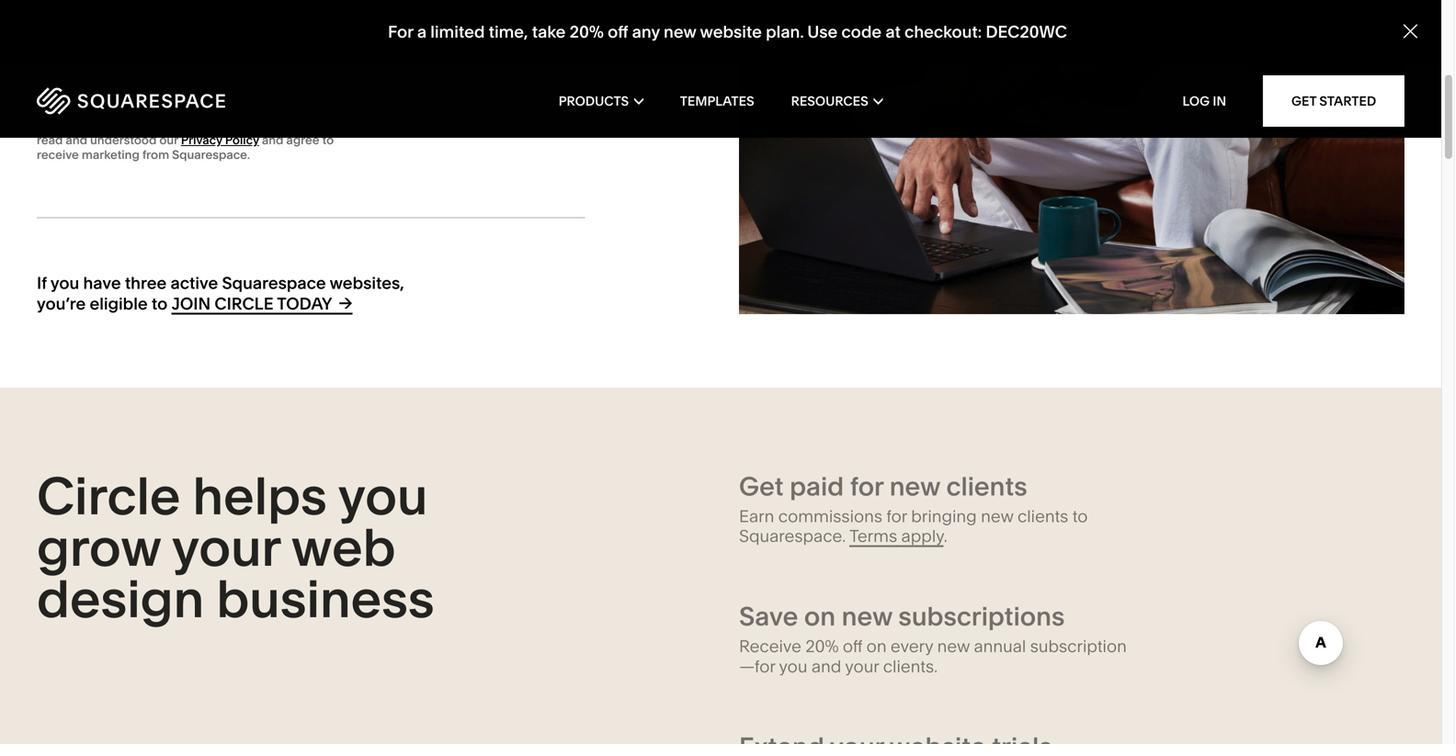 Task type: locate. For each thing, give the bounding box(es) containing it.
have up eligible
[[83, 273, 121, 293]]

and inside save on new subscriptions receive 20% off on every new annual subscription —for you and your clients.
[[812, 656, 841, 676]]

0 vertical spatial for
[[850, 470, 884, 501]]

to
[[322, 133, 334, 148], [152, 294, 168, 314], [1073, 506, 1088, 526]]

terms apply link
[[850, 526, 944, 547]]

code
[[842, 22, 882, 42]]

20% right receive
[[806, 636, 839, 656]]

dec20wc
[[986, 22, 1067, 42]]

save
[[739, 601, 798, 632]]

off left every
[[843, 636, 863, 656]]

privacy policy link
[[181, 133, 259, 148]]

0 horizontal spatial and
[[66, 133, 87, 148]]

any
[[632, 22, 660, 42]]

1 horizontal spatial and
[[262, 133, 284, 148]]

email,
[[132, 118, 166, 133]]

get started link
[[1263, 75, 1405, 127]]

1 horizontal spatial squarespace.
[[739, 526, 846, 546]]

1 vertical spatial clients
[[1018, 506, 1069, 526]]

0 vertical spatial squarespace.
[[172, 148, 250, 162]]

our
[[159, 133, 178, 148]]

helps
[[193, 463, 327, 527]]

circle inside the "circle helps you grow your web design business"
[[37, 463, 181, 527]]

1 horizontal spatial circle
[[215, 294, 274, 314]]

for inside earn commissions for bringing new clients to squarespace.
[[887, 506, 907, 526]]

1 vertical spatial squarespace.
[[739, 526, 846, 546]]

1 vertical spatial for
[[887, 506, 907, 526]]

1 horizontal spatial have
[[290, 118, 317, 133]]

on right save
[[804, 601, 836, 632]]

get up earn
[[739, 470, 784, 501]]

2 horizontal spatial your
[[845, 656, 879, 676]]

for
[[850, 470, 884, 501], [887, 506, 907, 526]]

resources button
[[791, 64, 883, 138]]

1 horizontal spatial off
[[843, 636, 863, 656]]

products
[[559, 93, 629, 109]]

1 horizontal spatial get
[[1292, 93, 1317, 109]]

circle
[[215, 294, 274, 314], [37, 463, 181, 527]]

1 horizontal spatial for
[[887, 506, 907, 526]]

if you have three active squarespace websites, you're eligible to
[[37, 273, 404, 314]]

privacy
[[181, 133, 222, 148]]

0 horizontal spatial have
[[83, 273, 121, 293]]

get for get started
[[1292, 93, 1317, 109]]

0 vertical spatial have
[[290, 118, 317, 133]]

1 horizontal spatial on
[[867, 636, 887, 656]]

earn commissions for bringing new clients to squarespace.
[[739, 506, 1088, 546]]

2 vertical spatial your
[[845, 656, 879, 676]]

have right the that
[[290, 118, 317, 133]]

1 vertical spatial your
[[172, 515, 280, 578]]

2 horizontal spatial and
[[812, 656, 841, 676]]

squarespace logo link
[[37, 87, 310, 115]]

circle helps you grow your web design business
[[37, 463, 435, 630]]

20% for subscriptions
[[806, 636, 839, 656]]

0 horizontal spatial on
[[804, 601, 836, 632]]

and right read
[[66, 133, 87, 148]]

0 horizontal spatial squarespace.
[[172, 148, 250, 162]]

squarespace logo image
[[37, 87, 225, 115]]

annual
[[974, 636, 1026, 656]]

—for
[[739, 656, 775, 676]]

today
[[277, 294, 332, 314]]

you
[[169, 118, 190, 133], [266, 118, 287, 133], [50, 273, 79, 293], [338, 463, 428, 527], [779, 656, 808, 676]]

have
[[290, 118, 317, 133], [83, 273, 121, 293]]

and right receive
[[812, 656, 841, 676]]

1 vertical spatial circle
[[37, 463, 181, 527]]

every
[[891, 636, 933, 656]]

squarespace.
[[172, 148, 250, 162], [739, 526, 846, 546]]

circle inside join circle today →
[[215, 294, 274, 314]]

understood
[[90, 133, 157, 148]]

privacy policy
[[181, 133, 259, 148]]

20%
[[570, 22, 604, 42], [806, 636, 839, 656]]

1 horizontal spatial your
[[172, 515, 280, 578]]

policy
[[225, 133, 259, 148]]

if
[[37, 273, 47, 293]]

0 vertical spatial circle
[[215, 294, 274, 314]]

receive
[[739, 636, 802, 656]]

1 horizontal spatial 20%
[[806, 636, 839, 656]]

new
[[664, 22, 696, 42], [890, 470, 940, 501], [981, 506, 1014, 526], [842, 601, 893, 632], [937, 636, 970, 656]]

eligible
[[90, 294, 148, 314]]

terms apply .
[[850, 526, 948, 546]]

join circle today →
[[171, 293, 353, 314]]

20% inside save on new subscriptions receive 20% off on every new annual subscription —for you and your clients.
[[806, 636, 839, 656]]

2 vertical spatial to
[[1073, 506, 1088, 526]]

apply
[[901, 526, 944, 546]]

0 horizontal spatial get
[[739, 470, 784, 501]]

business
[[216, 566, 435, 630]]

1 vertical spatial to
[[152, 294, 168, 314]]

off inside save on new subscriptions receive 20% off on every new annual subscription —for you and your clients.
[[843, 636, 863, 656]]

0 horizontal spatial 20%
[[570, 22, 604, 42]]

and
[[66, 133, 87, 148], [262, 133, 284, 148], [812, 656, 841, 676]]

0 horizontal spatial off
[[608, 22, 628, 42]]

1 vertical spatial have
[[83, 273, 121, 293]]

get paid for new clients
[[739, 470, 1028, 501]]

log             in
[[1183, 93, 1227, 109]]

get for get paid for new clients
[[739, 470, 784, 501]]

marketing
[[82, 148, 140, 162]]

clients inside earn commissions for bringing new clients to squarespace.
[[1018, 506, 1069, 526]]

and inside the and agree to receive marketing from squarespace.
[[262, 133, 284, 148]]

to inside the and agree to receive marketing from squarespace.
[[322, 133, 334, 148]]

indicate
[[193, 118, 238, 133]]

from
[[142, 148, 169, 162]]

on left every
[[867, 636, 887, 656]]

your
[[104, 118, 129, 133], [172, 515, 280, 578], [845, 656, 879, 676]]

squarespace
[[222, 273, 326, 293]]

and left "agree"
[[262, 133, 284, 148]]

squarespace. down indicate on the left top
[[172, 148, 250, 162]]

web
[[291, 515, 396, 578]]

0 vertical spatial your
[[104, 118, 129, 133]]

0 vertical spatial get
[[1292, 93, 1317, 109]]

0 vertical spatial 20%
[[570, 22, 604, 42]]

new right bringing
[[981, 506, 1014, 526]]

1 vertical spatial get
[[739, 470, 784, 501]]

2 horizontal spatial to
[[1073, 506, 1088, 526]]

get left started
[[1292, 93, 1317, 109]]

1 horizontal spatial to
[[322, 133, 334, 148]]

off
[[608, 22, 628, 42], [843, 636, 863, 656]]

three
[[125, 273, 167, 293]]

on
[[804, 601, 836, 632], [867, 636, 887, 656]]

for for bringing
[[887, 506, 907, 526]]

0 horizontal spatial for
[[850, 470, 884, 501]]

squarespace. down the paid
[[739, 526, 846, 546]]

join
[[171, 294, 211, 314]]

0 horizontal spatial circle
[[37, 463, 181, 527]]

0 horizontal spatial your
[[104, 118, 129, 133]]

get
[[1292, 93, 1317, 109], [739, 470, 784, 501]]

20% right take
[[570, 22, 604, 42]]

clients.
[[883, 656, 938, 676]]

squarespace. inside the and agree to receive marketing from squarespace.
[[172, 148, 250, 162]]

1 vertical spatial 20%
[[806, 636, 839, 656]]

0 vertical spatial off
[[608, 22, 628, 42]]

clients
[[947, 470, 1028, 501], [1018, 506, 1069, 526]]

earn
[[739, 506, 775, 526]]

off for time,
[[608, 22, 628, 42]]

you inside save on new subscriptions receive 20% off on every new annual subscription —for you and your clients.
[[779, 656, 808, 676]]

1 vertical spatial off
[[843, 636, 863, 656]]

off left any
[[608, 22, 628, 42]]

terms
[[850, 526, 897, 546]]

to inside earn commissions for bringing new clients to squarespace.
[[1073, 506, 1088, 526]]

0 vertical spatial to
[[322, 133, 334, 148]]

0 horizontal spatial to
[[152, 294, 168, 314]]

for a limited time, take 20% off any new website plan. use code at checkout: dec20wc
[[388, 22, 1067, 42]]



Task type: describe. For each thing, give the bounding box(es) containing it.
that
[[241, 118, 264, 133]]

save on new subscriptions receive 20% off on every new annual subscription —for you and your clients.
[[739, 601, 1127, 676]]

your inside the by entering your email, you indicate that you have read and understood our
[[104, 118, 129, 133]]

and inside the by entering your email, you indicate that you have read and understood our
[[66, 133, 87, 148]]

resources
[[791, 93, 869, 109]]

20% for time,
[[570, 22, 604, 42]]

new up every
[[842, 601, 893, 632]]

have inside if you have three active squarespace websites, you're eligible to
[[83, 273, 121, 293]]

design
[[37, 566, 204, 630]]

plan.
[[766, 22, 804, 42]]

for for new
[[850, 470, 884, 501]]

checkout:
[[905, 22, 982, 42]]

time,
[[489, 22, 528, 42]]

started
[[1320, 93, 1377, 109]]

websites,
[[330, 273, 404, 293]]

for
[[388, 22, 413, 42]]

receive
[[37, 148, 79, 162]]

active
[[171, 273, 218, 293]]

subscription
[[1030, 636, 1127, 656]]

by entering your email, you indicate that you have read and understood our
[[37, 118, 317, 148]]

take
[[532, 22, 566, 42]]

products button
[[559, 64, 643, 138]]

your inside save on new subscriptions receive 20% off on every new annual subscription —for you and your clients.
[[845, 656, 879, 676]]

paid
[[790, 470, 844, 501]]

templates link
[[680, 64, 754, 138]]

squarespace. inside earn commissions for bringing new clients to squarespace.
[[739, 526, 846, 546]]

at
[[886, 22, 901, 42]]

your inside the "circle helps you grow your web design business"
[[172, 515, 280, 578]]

0 vertical spatial on
[[804, 601, 836, 632]]

have inside the by entering your email, you indicate that you have read and understood our
[[290, 118, 317, 133]]

to inside if you have three active squarespace websites, you're eligible to
[[152, 294, 168, 314]]

get started
[[1292, 93, 1377, 109]]

limited
[[431, 22, 485, 42]]

read
[[37, 133, 63, 148]]

log
[[1183, 93, 1210, 109]]

in
[[1213, 93, 1227, 109]]

new right any
[[664, 22, 696, 42]]

by
[[37, 118, 51, 133]]

use
[[807, 22, 838, 42]]

you inside if you have three active squarespace websites, you're eligible to
[[50, 273, 79, 293]]

bringing
[[911, 506, 977, 526]]

log             in link
[[1183, 93, 1227, 109]]

entering
[[54, 118, 102, 133]]

new inside earn commissions for bringing new clients to squarespace.
[[981, 506, 1014, 526]]

you're
[[37, 294, 86, 314]]

subscriptions
[[899, 601, 1065, 632]]

new down subscriptions
[[937, 636, 970, 656]]

you inside the "circle helps you grow your web design business"
[[338, 463, 428, 527]]

.
[[944, 526, 948, 546]]

website
[[700, 22, 762, 42]]

commissions
[[779, 506, 883, 526]]

grow
[[37, 515, 161, 578]]

templates
[[680, 93, 754, 109]]

→
[[339, 293, 353, 313]]

and agree to receive marketing from squarespace.
[[37, 133, 334, 162]]

agree
[[286, 133, 320, 148]]

a
[[417, 22, 427, 42]]

0 vertical spatial clients
[[947, 470, 1028, 501]]

off for subscriptions
[[843, 636, 863, 656]]

1 vertical spatial on
[[867, 636, 887, 656]]

new up earn commissions for bringing new clients to squarespace.
[[890, 470, 940, 501]]



Task type: vqa. For each thing, say whether or not it's contained in the screenshot.
HAVE inside If You Have Three Active Squarespace Websites, You'Re Eligible To
yes



